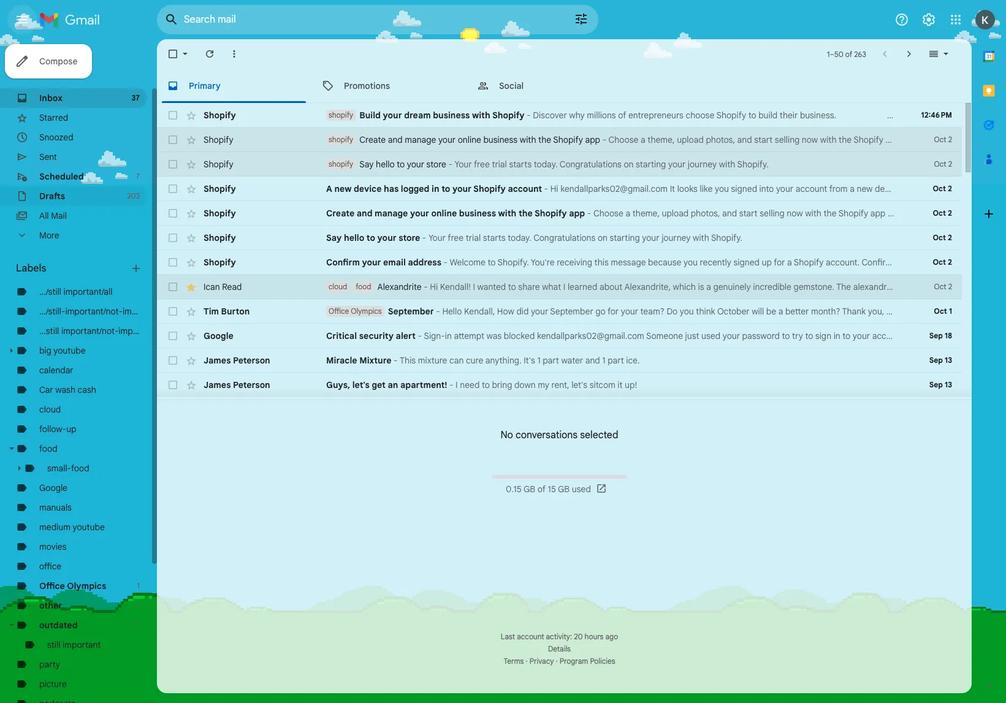 Task type: locate. For each thing, give the bounding box(es) containing it.
row up say hello to your store - your free trial starts today. congratulations on starting your journey with shopify. ﻿͏ ﻿͏ ﻿͏ ﻿͏ ﻿͏ ﻿͏ ﻿͏ ﻿͏ ﻿͏ ﻿͏ ﻿͏ ﻿͏ ﻿͏ ﻿͏ ﻿͏ ﻿͏ ﻿͏ ﻿͏ ﻿͏ ﻿͏ ﻿͏ ﻿͏ ﻿͏ ﻿͏ ﻿͏ ﻿͏ ﻿͏ ﻿͏ ﻿͏ ﻿͏ ﻿͏ ﻿͏ ﻿͏ ﻿͏ ﻿͏ ﻿͏ ﻿͏ ﻿͏ ﻿͏
[[157, 201, 978, 226]]

september down learned
[[550, 306, 593, 317]]

store down logged
[[399, 232, 420, 243]]

1 vertical spatial you
[[680, 306, 694, 317]]

row down water
[[157, 373, 962, 397]]

your up a new device has logged in to your shopify account - at top
[[455, 159, 472, 170]]

support image
[[895, 12, 909, 27]]

shopify for build your dream business with shopify
[[329, 110, 353, 120]]

outdated
[[39, 620, 78, 631]]

0 vertical spatial james peterson
[[204, 355, 270, 366]]

on up this
[[598, 232, 608, 243]]

2 september from the left
[[550, 306, 593, 317]]

2 vertical spatial important
[[63, 640, 101, 651]]

office inside labels "navigation"
[[39, 581, 65, 592]]

1 vertical spatial sep
[[929, 356, 943, 365]]

picture link
[[39, 679, 67, 690]]

youtube
[[54, 345, 86, 356], [73, 522, 105, 533]]

today. up you're
[[508, 232, 532, 243]]

1 shopify from the top
[[329, 110, 353, 120]]

1 horizontal spatial used
[[702, 331, 721, 342]]

i left wanted
[[473, 281, 475, 292]]

0 horizontal spatial office
[[39, 581, 65, 592]]

important/not- down .../still-important/not-important
[[61, 326, 119, 337]]

used inside row
[[702, 331, 721, 342]]

program
[[560, 657, 588, 666]]

sent
[[39, 151, 57, 162]]

None checkbox
[[167, 48, 179, 60], [167, 109, 179, 121], [167, 134, 179, 146], [167, 158, 179, 170], [167, 183, 179, 195], [167, 232, 179, 244], [167, 256, 179, 269], [167, 48, 179, 60], [167, 109, 179, 121], [167, 134, 179, 146], [167, 158, 179, 170], [167, 183, 179, 195], [167, 232, 179, 244], [167, 256, 179, 269]]

on down shopify create and manage your online business with the shopify app - choose a theme, upload photos, and start selling now with the shopify app ͏‌ ͏‌ ͏‌ ͏‌ ͏‌ ͏‌ ͏‌ ͏‌ ͏‌ ͏‌ ͏‌ ͏‌ ͏‌ ͏‌ ͏‌ ͏‌ ͏‌ ͏‌ ͏‌ ͏‌ ͏‌ ͏‌ ͏‌ ͏‌ ͏‌ ͏‌ ͏‌ ͏‌ ͏‌ ͏‌ ͏‌ ͏‌ ͏‌ ͏‌ ͏‌ ͏‌ ͏‌ ͏‌ ͏‌ ͏‌ ͏‌ ͏‌
[[624, 159, 634, 170]]

your down create and manage your online business with the shopify app - choose a theme, upload photos, and start selling now with the shopify app ͏‌ ͏‌ ͏‌ ͏‌ ͏‌ ͏‌ ͏‌ ͏‌ ͏‌ ͏‌ ͏‌ ͏‌ ͏‌ ͏‌ ͏‌ ͏‌ ͏‌ ͏‌ ͏‌ ͏‌ ͏‌ ͏‌ ͏‌ ͏‌ ͏‌ ͏‌ ͏‌ ͏‌ ͏‌ ͏‌ ͏‌ ͏‌ ͏‌ ͏‌ ͏‌ ͏‌ ͏‌ ͏‌ ͏‌ ͏‌ ͏‌ ͏‌
[[642, 232, 660, 243]]

gb right "15"
[[558, 484, 570, 495]]

food
[[356, 282, 371, 291], [39, 443, 57, 454], [71, 463, 89, 474]]

olympics inside labels "navigation"
[[67, 581, 106, 592]]

0 vertical spatial sep
[[929, 331, 943, 340]]

to right logged
[[442, 183, 450, 194]]

1 confirm from the left
[[326, 257, 360, 268]]

still
[[47, 640, 60, 651]]

new
[[334, 183, 352, 194]]

message
[[611, 257, 646, 268]]

2 shopify from the top
[[329, 135, 353, 144]]

alexandrite,
[[625, 281, 671, 292]]

i right what
[[563, 281, 566, 292]]

hours
[[585, 632, 604, 641]]

free up a new device has logged in to your shopify account - at top
[[474, 159, 490, 170]]

address
[[408, 257, 441, 268], [938, 257, 969, 268]]

olympics for office olympics
[[67, 581, 106, 592]]

youtube for big youtube
[[54, 345, 86, 356]]

1 vertical spatial for
[[608, 306, 619, 317]]

details
[[548, 644, 571, 654]]

0 vertical spatial food
[[356, 282, 371, 291]]

· right terms
[[526, 657, 528, 666]]

0 horizontal spatial hello
[[344, 232, 364, 243]]

2 address from the left
[[938, 257, 969, 268]]

create down new
[[326, 208, 355, 219]]

receiving
[[557, 257, 592, 268]]

.../still-
[[39, 306, 65, 317]]

tab list containing primary
[[157, 69, 972, 103]]

important up ...still important/not-important link
[[123, 306, 161, 317]]

alexandrite - hi kendall! i wanted to share what i learned about alexandrite, which is a genuinely incredible gemstone. the alexandrite variety displays a color chan
[[377, 281, 1006, 292]]

theme,
[[648, 134, 675, 145], [633, 208, 660, 219]]

part
[[543, 355, 559, 366], [608, 355, 624, 366]]

follow-up link
[[39, 424, 76, 435]]

.../still important/all link
[[39, 286, 113, 297]]

2 horizontal spatial of
[[845, 49, 852, 59]]

social tab
[[467, 69, 622, 103]]

2 email from the left
[[915, 257, 935, 268]]

google link
[[39, 483, 67, 494]]

tab list inside no conversations selected main content
[[157, 69, 972, 103]]

1 vertical spatial sep 13
[[929, 380, 952, 389]]

a right is
[[706, 281, 711, 292]]

the
[[538, 134, 551, 145], [839, 134, 852, 145], [519, 208, 533, 219], [824, 208, 837, 219]]

theme, up message
[[633, 208, 660, 219]]

1 vertical spatial selling
[[760, 208, 785, 219]]

james peterson for guys, let's get an apartment! - i need to bring down my rent, let's sitcom it up!
[[204, 380, 270, 391]]

millions
[[587, 110, 616, 121]]

1 vertical spatial of
[[618, 110, 626, 121]]

device
[[354, 183, 382, 194]]

email
[[383, 257, 406, 268], [915, 257, 935, 268]]

1 vertical spatial up
[[66, 424, 76, 435]]

1 horizontal spatial free
[[474, 159, 490, 170]]

your up variety
[[895, 257, 913, 268]]

business down the social
[[484, 134, 518, 145]]

about
[[600, 281, 623, 292]]

1 vertical spatial 7
[[136, 601, 140, 610]]

0 vertical spatial manage
[[405, 134, 436, 145]]

it
[[618, 380, 623, 391]]

you up alexandrite - hi kendall! i wanted to share what i learned about alexandrite, which is a genuinely incredible gemstone. the alexandrite variety displays a color chan
[[684, 257, 698, 268]]

1 vertical spatial upload
[[662, 208, 689, 219]]

1 horizontal spatial september
[[550, 306, 593, 317]]

2 7 from the top
[[136, 601, 140, 610]]

1 vertical spatial 13
[[945, 380, 952, 389]]

shopify for say hello to your store
[[329, 159, 353, 169]]

down
[[514, 380, 536, 391]]

9 row from the top
[[157, 299, 962, 324]]

critical
[[326, 331, 357, 342]]

0 vertical spatial for
[[774, 257, 785, 268]]

online up a new device has logged in to your shopify account - at top
[[458, 134, 481, 145]]

0 vertical spatial of
[[845, 49, 852, 59]]

2 blocked from the left
[[939, 331, 970, 342]]

ice.
[[626, 355, 640, 366]]

0 horizontal spatial free
[[448, 232, 464, 243]]

burton
[[221, 306, 250, 317]]

now
[[802, 134, 818, 145], [787, 208, 803, 219]]

2 vertical spatial shopify
[[329, 159, 353, 169]]

better
[[785, 306, 809, 317]]

do
[[667, 306, 678, 317]]

recently
[[700, 257, 732, 268]]

important/not- for .../still-
[[65, 306, 123, 317]]

online down a new device has logged in to your shopify account - at top
[[431, 208, 457, 219]]

other link
[[39, 600, 62, 611]]

1 horizontal spatial address
[[938, 257, 969, 268]]

2 james peterson from the top
[[204, 380, 270, 391]]

sep for this mixture can cure anything. it's 1 part water and 1 part ice.
[[929, 356, 943, 365]]

create and manage your online business with the shopify app - choose a theme, upload photos, and start selling now with the shopify app ͏‌ ͏‌ ͏‌ ͏‌ ͏‌ ͏‌ ͏‌ ͏‌ ͏‌ ͏‌ ͏‌ ͏‌ ͏‌ ͏‌ ͏‌ ͏‌ ͏‌ ͏‌ ͏‌ ͏‌ ͏‌ ͏‌ ͏‌ ͏‌ ͏‌ ͏‌ ͏‌ ͏‌ ͏‌ ͏‌ ͏‌ ͏‌ ͏‌ ͏‌ ͏‌ ͏‌ ͏‌ ͏‌ ͏‌ ͏‌ ͏‌ ͏‌
[[326, 208, 978, 219]]

olympics for office olympics september - hello kendall, how did your september go for your team? do you think october will be a better month? thank you, tim b.
[[351, 307, 382, 316]]

1 vertical spatial important
[[119, 326, 157, 337]]

peterson for miracle mixture - this mixture can cure anything. it's 1 part water and 1 part ice.
[[233, 355, 270, 366]]

2 13 from the top
[[945, 380, 952, 389]]

...still important/not-important link
[[39, 326, 157, 337]]

start down build
[[754, 134, 773, 145]]

let's right rent,
[[572, 380, 588, 391]]

1 horizontal spatial in
[[445, 331, 452, 342]]

older image
[[903, 48, 916, 60]]

1 vertical spatial create
[[326, 208, 355, 219]]

theme, down entrepreneurs at the top right of page
[[648, 134, 675, 145]]

0 vertical spatial sep 13
[[929, 356, 952, 365]]

account inside last account activity: 20 hours ago details terms · privacy · program policies
[[517, 632, 544, 641]]

of for 0.15 gb of 15 gb used
[[538, 484, 546, 495]]

journey up confirm your email address - welcome to shopify. you're receiving this message because you recently signed up for a shopify account. confirm your email address by clickin
[[662, 232, 691, 243]]

variety
[[899, 281, 925, 292]]

confirm your email address - welcome to shopify. you're receiving this message because you recently signed up for a shopify account. confirm your email address by clickin
[[326, 257, 1006, 268]]

row
[[157, 103, 962, 128], [157, 128, 993, 152], [157, 152, 962, 177], [157, 177, 962, 201], [157, 201, 978, 226], [157, 226, 962, 250], [157, 250, 1006, 275], [157, 275, 1006, 299], [157, 299, 962, 324], [157, 324, 1006, 348], [157, 348, 962, 373], [157, 373, 962, 397]]

gmail image
[[39, 7, 106, 32]]

details link
[[548, 644, 571, 654]]

0 vertical spatial say
[[360, 159, 374, 170]]

cash
[[78, 384, 96, 396]]

1 james peterson from the top
[[204, 355, 270, 366]]

7 for other
[[136, 601, 140, 610]]

0 vertical spatial important
[[123, 306, 161, 317]]

0 horizontal spatial for
[[608, 306, 619, 317]]

1 sep from the top
[[929, 331, 943, 340]]

1 horizontal spatial tim
[[886, 306, 900, 317]]

0 vertical spatial james
[[204, 355, 231, 366]]

start
[[754, 134, 773, 145], [739, 208, 758, 219]]

0 horizontal spatial blocked
[[504, 331, 535, 342]]

0 horizontal spatial say
[[326, 232, 342, 243]]

None checkbox
[[167, 207, 179, 220]]

7 2 from the top
[[948, 282, 952, 291]]

small-
[[47, 463, 71, 474]]

you right do
[[680, 306, 694, 317]]

james for guys, let's get an apartment!
[[204, 380, 231, 391]]

0 horizontal spatial food
[[39, 443, 57, 454]]

let's left the "get"
[[352, 380, 370, 391]]

row up receiving
[[157, 226, 962, 250]]

0 horizontal spatial create
[[326, 208, 355, 219]]

car wash cash
[[39, 384, 96, 396]]

the
[[837, 281, 851, 292]]

2 horizontal spatial google
[[908, 331, 936, 342]]

7 row from the top
[[157, 250, 1006, 275]]

0 horizontal spatial i
[[456, 380, 458, 391]]

peterson for guys, let's get an apartment! - i need to bring down my rent, let's sitcom it up!
[[233, 380, 270, 391]]

0 horizontal spatial store
[[399, 232, 420, 243]]

.../still important/all
[[39, 286, 113, 297]]

3 7 from the top
[[136, 621, 140, 630]]

to left share
[[508, 281, 516, 292]]

more
[[39, 230, 59, 241]]

- left need
[[450, 380, 453, 391]]

congratulations up receiving
[[534, 232, 596, 243]]

cloud up the follow-
[[39, 404, 61, 415]]

still important
[[47, 640, 101, 651]]

account inside row
[[508, 183, 542, 194]]

1 vertical spatial store
[[399, 232, 420, 243]]

row containing tim burton
[[157, 299, 962, 324]]

gb right 0.15
[[524, 484, 535, 495]]

office up critical
[[329, 307, 349, 316]]

anything.
[[486, 355, 522, 366]]

important right still
[[63, 640, 101, 651]]

to left build
[[748, 110, 756, 121]]

email up alexandrite
[[383, 257, 406, 268]]

shopify build your dream business with shopify - discover why millions of entrepreneurs choose shopify to build their business. ﻿͏ ﻿͏ ﻿͏ ﻿͏ ﻿͏ ﻿͏ ﻿͏ ﻿͏ ﻿͏ ﻿͏ ﻿͏ ﻿͏ ﻿͏ ﻿͏ ﻿͏ ﻿͏ ﻿͏ ﻿͏ ﻿͏ ﻿͏ ﻿͏ ﻿͏ ﻿͏ ﻿͏ ﻿͏ ﻿͏ ﻿͏ ﻿͏ ﻿͏ ﻿͏ ﻿͏ ﻿͏ ﻿͏ ﻿͏ ﻿͏ ﻿͏ ﻿͏ ﻿͏ ﻿͏ ﻿͏ ﻿͏
[[329, 110, 927, 121]]

in left attempt
[[445, 331, 452, 342]]

1 vertical spatial peterson
[[233, 380, 270, 391]]

manage down has
[[375, 208, 408, 219]]

shopify inside shopify create and manage your online business with the shopify app - choose a theme, upload photos, and start selling now with the shopify app ͏‌ ͏‌ ͏‌ ͏‌ ͏‌ ͏‌ ͏‌ ͏‌ ͏‌ ͏‌ ͏‌ ͏‌ ͏‌ ͏‌ ͏‌ ͏‌ ͏‌ ͏‌ ͏‌ ͏‌ ͏‌ ͏‌ ͏‌ ͏‌ ͏‌ ͏‌ ͏‌ ͏‌ ͏‌ ͏‌ ͏‌ ͏‌ ͏‌ ͏‌ ͏‌ ͏‌ ͏‌ ͏‌ ͏‌ ͏‌ ͏‌ ͏‌
[[329, 135, 353, 144]]

1 horizontal spatial online
[[458, 134, 481, 145]]

0 horizontal spatial in
[[432, 183, 439, 194]]

security
[[359, 331, 394, 342]]

by
[[971, 257, 980, 268]]

hello
[[376, 159, 395, 170], [344, 232, 364, 243]]

row down the why
[[157, 128, 993, 152]]

let's
[[352, 380, 370, 391], [572, 380, 588, 391]]

- left hi
[[424, 281, 428, 292]]

a up the incredible
[[787, 257, 792, 268]]

7 for scheduled
[[136, 172, 140, 181]]

0 vertical spatial free
[[474, 159, 490, 170]]

james peterson
[[204, 355, 270, 366], [204, 380, 270, 391]]

0 vertical spatial up
[[762, 257, 772, 268]]

1 horizontal spatial hello
[[376, 159, 395, 170]]

wanted
[[477, 281, 506, 292]]

0 horizontal spatial of
[[538, 484, 546, 495]]

row up rent,
[[157, 348, 962, 373]]

account. down you,
[[872, 331, 906, 342]]

shopify inside the shopify build your dream business with shopify - discover why millions of entrepreneurs choose shopify to build their business. ﻿͏ ﻿͏ ﻿͏ ﻿͏ ﻿͏ ﻿͏ ﻿͏ ﻿͏ ﻿͏ ﻿͏ ﻿͏ ﻿͏ ﻿͏ ﻿͏ ﻿͏ ﻿͏ ﻿͏ ﻿͏ ﻿͏ ﻿͏ ﻿͏ ﻿͏ ﻿͏ ﻿͏ ﻿͏ ﻿͏ ﻿͏ ﻿͏ ﻿͏ ﻿͏ ﻿͏ ﻿͏ ﻿͏ ﻿͏ ﻿͏ ﻿͏ ﻿͏ ﻿͏ ﻿͏ ﻿͏ ﻿͏
[[329, 110, 353, 120]]

row down receiving
[[157, 275, 1006, 299]]

in right sign
[[834, 331, 841, 342]]

to right the welcome on the top left
[[488, 257, 496, 268]]

3 shopify from the top
[[329, 159, 353, 169]]

b.
[[902, 306, 910, 317]]

and
[[388, 134, 403, 145], [737, 134, 752, 145], [357, 208, 373, 219], [722, 208, 737, 219], [585, 355, 600, 366]]

used
[[702, 331, 721, 342], [572, 484, 591, 495]]

upload down choose
[[677, 134, 704, 145]]

1 james from the top
[[204, 355, 231, 366]]

your down logged
[[410, 208, 429, 219]]

water
[[561, 355, 583, 366]]

2 let's from the left
[[572, 380, 588, 391]]

tab list
[[972, 39, 1006, 659], [157, 69, 972, 103]]

50
[[835, 49, 844, 59]]

10 row from the top
[[157, 324, 1006, 348]]

· down details link
[[556, 657, 558, 666]]

0 vertical spatial office
[[329, 307, 349, 316]]

james for miracle mixture
[[204, 355, 231, 366]]

2 sep from the top
[[929, 356, 943, 365]]

0 horizontal spatial google
[[39, 483, 67, 494]]

0 vertical spatial 7
[[136, 172, 140, 181]]

part left water
[[543, 355, 559, 366]]

1 sep 13 from the top
[[929, 356, 952, 365]]

5 2 from the top
[[948, 233, 952, 242]]

4 row from the top
[[157, 177, 962, 201]]

0 vertical spatial start
[[754, 134, 773, 145]]

email up variety
[[915, 257, 935, 268]]

dream
[[404, 110, 431, 121]]

blocked down did
[[504, 331, 535, 342]]

up inside row
[[762, 257, 772, 268]]

primary tab
[[157, 69, 311, 103]]

for up the incredible
[[774, 257, 785, 268]]

kendall!
[[440, 281, 471, 292]]

1 peterson from the top
[[233, 355, 270, 366]]

tim
[[204, 306, 219, 317], [886, 306, 900, 317]]

youtube right medium
[[73, 522, 105, 533]]

of right 50
[[845, 49, 852, 59]]

this
[[595, 257, 609, 268]]

2 vertical spatial food
[[71, 463, 89, 474]]

signed
[[734, 257, 760, 268]]

0 horizontal spatial september
[[388, 306, 434, 317]]

office for office olympics
[[39, 581, 65, 592]]

1 horizontal spatial gb
[[558, 484, 570, 495]]

manage down the dream
[[405, 134, 436, 145]]

1 horizontal spatial on
[[624, 159, 634, 170]]

1 horizontal spatial for
[[774, 257, 785, 268]]

starting down shopify create and manage your online business with the shopify app - choose a theme, upload photos, and start selling now with the shopify app ͏‌ ͏‌ ͏‌ ͏‌ ͏‌ ͏‌ ͏‌ ͏‌ ͏‌ ͏‌ ͏‌ ͏‌ ͏‌ ͏‌ ͏‌ ͏‌ ͏‌ ͏‌ ͏‌ ͏‌ ͏‌ ͏‌ ͏‌ ͏‌ ͏‌ ͏‌ ͏‌ ͏‌ ͏‌ ͏‌ ͏‌ ͏‌ ͏‌ ͏‌ ͏‌ ͏‌ ͏‌ ͏‌ ͏‌ ͏‌ ͏‌ ͏‌
[[636, 159, 666, 170]]

inbox link
[[39, 93, 63, 104]]

part left 'ice.'
[[608, 355, 624, 366]]

0 horizontal spatial gb
[[524, 484, 535, 495]]

1 2 from the top
[[948, 135, 952, 144]]

toggle split pane mode image
[[928, 48, 940, 60]]

0 vertical spatial your
[[455, 159, 472, 170]]

2 horizontal spatial food
[[356, 282, 371, 291]]

september
[[388, 306, 434, 317], [550, 306, 593, 317]]

alert
[[396, 331, 416, 342]]

1 vertical spatial trial
[[466, 232, 481, 243]]

0 vertical spatial create
[[360, 134, 386, 145]]

203
[[127, 191, 140, 201]]

store up a new device has logged in to your shopify account - at top
[[427, 159, 446, 170]]

hello up has
[[376, 159, 395, 170]]

google left 18
[[908, 331, 936, 342]]

which
[[673, 281, 696, 292]]

confirm
[[326, 257, 360, 268], [862, 257, 893, 268]]

your up alexandrite
[[362, 257, 381, 268]]

5 row from the top
[[157, 201, 978, 226]]

google up manuals link on the left of page
[[39, 483, 67, 494]]

0 horizontal spatial email
[[383, 257, 406, 268]]

1 vertical spatial free
[[448, 232, 464, 243]]

1 vertical spatial say
[[326, 232, 342, 243]]

2 peterson from the top
[[233, 380, 270, 391]]

0 vertical spatial used
[[702, 331, 721, 342]]

cloud link
[[39, 404, 61, 415]]

your down a new device has logged in to your shopify account - at top
[[429, 232, 446, 243]]

shopify inside "shopify say hello to your store - your free trial starts today. congratulations on starting your journey with shopify. ﻿͏ ﻿͏ ﻿͏ ﻿͏ ﻿͏ ﻿͏ ﻿͏ ﻿͏ ﻿͏ ﻿͏ ﻿͏ ﻿͏ ﻿͏ ﻿͏ ﻿͏ ﻿͏ ﻿͏ ﻿͏ ﻿͏ ﻿͏ ﻿͏ ﻿͏ ﻿͏ ﻿͏ ﻿͏ ﻿͏ ﻿͏ ﻿͏ ﻿͏ ﻿͏ ͏‌ ͏‌ ͏‌ ͏‌ ͏‌ ͏‌ ͏‌ ͏‌ ͏‌"
[[329, 159, 353, 169]]

logged
[[401, 183, 430, 194]]

8 row from the top
[[157, 275, 1006, 299]]

tim left burton
[[204, 306, 219, 317]]

shopify. down build
[[737, 159, 769, 170]]

olympics inside "office olympics september - hello kendall, how did your september go for your team? do you think october will be a better month? thank you, tim b."
[[351, 307, 382, 316]]

of left "15"
[[538, 484, 546, 495]]

2 · from the left
[[556, 657, 558, 666]]

color
[[968, 281, 988, 292]]

row down discover
[[157, 152, 962, 177]]

0 vertical spatial peterson
[[233, 355, 270, 366]]

important/not- for ...still
[[61, 326, 119, 337]]

0 vertical spatial account
[[508, 183, 542, 194]]

2
[[948, 135, 952, 144], [948, 159, 952, 169], [948, 184, 952, 193], [948, 208, 952, 218], [948, 233, 952, 242], [948, 258, 952, 267], [948, 282, 952, 291]]

1 horizontal spatial olympics
[[351, 307, 382, 316]]

scheduled link
[[39, 171, 84, 182]]

office inside "office olympics september - hello kendall, how did your september go for your team? do you think october will be a better month? thank you, tim b."
[[329, 307, 349, 316]]

1 vertical spatial photos,
[[691, 208, 720, 219]]

of right 'millions'
[[618, 110, 626, 121]]

1 let's from the left
[[352, 380, 370, 391]]

0 horizontal spatial let's
[[352, 380, 370, 391]]

1 7 from the top
[[136, 172, 140, 181]]

photos, up recently
[[691, 208, 720, 219]]

1 horizontal spatial i
[[473, 281, 475, 292]]

1 vertical spatial on
[[598, 232, 608, 243]]

shopify. up recently
[[711, 232, 743, 243]]

0 horizontal spatial cloud
[[39, 404, 61, 415]]

cloud up critical
[[329, 282, 347, 291]]

2 horizontal spatial i
[[563, 281, 566, 292]]

None search field
[[157, 5, 598, 34]]

for right go
[[608, 306, 619, 317]]

0 vertical spatial choose
[[609, 134, 639, 145]]

in for sign-
[[445, 331, 452, 342]]

journey down shopify create and manage your online business with the shopify app - choose a theme, upload photos, and start selling now with the shopify app ͏‌ ͏‌ ͏‌ ͏‌ ͏‌ ͏‌ ͏‌ ͏‌ ͏‌ ͏‌ ͏‌ ͏‌ ͏‌ ͏‌ ͏‌ ͏‌ ͏‌ ͏‌ ͏‌ ͏‌ ͏‌ ͏‌ ͏‌ ͏‌ ͏‌ ͏‌ ͏‌ ͏‌ ͏‌ ͏‌ ͏‌ ͏‌ ͏‌ ͏‌ ͏‌ ͏‌ ͏‌ ͏‌ ͏‌ ͏‌ ͏‌ ͏‌
[[688, 159, 717, 170]]

bu
[[996, 331, 1006, 342]]

your down thank
[[853, 331, 870, 342]]

37
[[132, 93, 140, 102]]

0 horizontal spatial confirm
[[326, 257, 360, 268]]

genuinely
[[713, 281, 751, 292]]

- up say hello to your store - your free trial starts today. congratulations on starting your journey with shopify. ﻿͏ ﻿͏ ﻿͏ ﻿͏ ﻿͏ ﻿͏ ﻿͏ ﻿͏ ﻿͏ ﻿͏ ﻿͏ ﻿͏ ﻿͏ ﻿͏ ﻿͏ ﻿͏ ﻿͏ ﻿͏ ﻿͏ ﻿͏ ﻿͏ ﻿͏ ﻿͏ ﻿͏ ﻿͏ ﻿͏ ﻿͏ ﻿͏ ﻿͏ ﻿͏ ﻿͏ ﻿͏ ﻿͏ ﻿͏ ﻿͏ ﻿͏ ﻿͏ ﻿͏ ﻿͏
[[587, 208, 591, 219]]

congratulations down 'millions'
[[560, 159, 622, 170]]

create down build
[[360, 134, 386, 145]]

1 inside labels "navigation"
[[137, 581, 140, 591]]

go
[[596, 306, 606, 317]]

address left by
[[938, 257, 969, 268]]

2 james from the top
[[204, 380, 231, 391]]

your up logged
[[407, 159, 424, 170]]

be
[[766, 306, 776, 317]]

0 horizontal spatial starts
[[483, 232, 506, 243]]

office for office olympics september - hello kendall, how did your september go for your team? do you think october will be a better month? thank you, tim b.
[[329, 307, 349, 316]]

2 horizontal spatial in
[[834, 331, 841, 342]]

7 for outdated
[[136, 621, 140, 630]]

start up "signed"
[[739, 208, 758, 219]]



Task type: describe. For each thing, give the bounding box(es) containing it.
0 vertical spatial now
[[802, 134, 818, 145]]

inbox
[[39, 93, 63, 104]]

bring
[[492, 380, 512, 391]]

0 vertical spatial starts
[[509, 159, 532, 170]]

1 address from the left
[[408, 257, 441, 268]]

october
[[717, 306, 750, 317]]

18
[[945, 331, 952, 340]]

did
[[517, 306, 529, 317]]

1 vertical spatial food
[[39, 443, 57, 454]]

manuals link
[[39, 502, 72, 513]]

them,
[[972, 331, 994, 342]]

your left team?
[[621, 306, 638, 317]]

settings image
[[922, 12, 936, 27]]

small-food link
[[47, 463, 89, 474]]

up inside labels "navigation"
[[66, 424, 76, 435]]

thank
[[842, 306, 866, 317]]

...still
[[39, 326, 59, 337]]

to right need
[[482, 380, 490, 391]]

1 vertical spatial your
[[429, 232, 446, 243]]

2 tim from the left
[[886, 306, 900, 317]]

try
[[792, 331, 803, 342]]

big youtube link
[[39, 345, 86, 356]]

manuals
[[39, 502, 72, 513]]

tab list right 18
[[972, 39, 1006, 659]]

miracle mixture - this mixture can cure anything. it's 1 part water and 1 part ice.
[[326, 355, 640, 366]]

0 vertical spatial selling
[[775, 134, 800, 145]]

2 sep 13 from the top
[[929, 380, 952, 389]]

.../still-important/not-important
[[39, 306, 161, 317]]

promotions tab
[[312, 69, 467, 103]]

hi
[[430, 281, 438, 292]]

- left the welcome on the top left
[[444, 257, 448, 268]]

shopify say hello to your store - your free trial starts today. congratulations on starting your journey with shopify. ﻿͏ ﻿͏ ﻿͏ ﻿͏ ﻿͏ ﻿͏ ﻿͏ ﻿͏ ﻿͏ ﻿͏ ﻿͏ ﻿͏ ﻿͏ ﻿͏ ﻿͏ ﻿͏ ﻿͏ ﻿͏ ﻿͏ ﻿͏ ﻿͏ ﻿͏ ﻿͏ ﻿͏ ﻿͏ ﻿͏ ﻿͏ ﻿͏ ﻿͏ ﻿͏ ͏‌ ͏‌ ͏‌ ͏‌ ͏‌ ͏‌ ͏‌ ͏‌ ͏‌
[[329, 159, 855, 170]]

12:46 pm
[[921, 110, 952, 120]]

follow link to manage storage image
[[596, 483, 608, 495]]

sign-
[[424, 331, 445, 342]]

1 13 from the top
[[945, 356, 952, 365]]

0 vertical spatial upload
[[677, 134, 704, 145]]

to left try
[[782, 331, 790, 342]]

1 horizontal spatial store
[[427, 159, 446, 170]]

apartment!
[[400, 380, 447, 391]]

263
[[854, 49, 866, 59]]

to right sign
[[843, 331, 851, 342]]

11 row from the top
[[157, 348, 962, 373]]

clickin
[[983, 257, 1006, 268]]

chan
[[990, 281, 1006, 292]]

scheduled
[[39, 171, 84, 182]]

3 row from the top
[[157, 152, 962, 177]]

gemstone.
[[794, 281, 835, 292]]

no conversations selected
[[501, 429, 618, 442]]

to up has
[[397, 159, 405, 170]]

0 horizontal spatial online
[[431, 208, 457, 219]]

- right alert
[[418, 331, 422, 342]]

ago
[[606, 632, 618, 641]]

0 vertical spatial business
[[433, 110, 470, 121]]

office olympics
[[39, 581, 106, 592]]

1 vertical spatial theme,
[[633, 208, 660, 219]]

1 vertical spatial hello
[[344, 232, 364, 243]]

food inside row
[[356, 282, 371, 291]]

privacy
[[530, 657, 554, 666]]

2 2 from the top
[[948, 159, 952, 169]]

2 row from the top
[[157, 128, 993, 152]]

up!
[[625, 380, 637, 391]]

in for logged
[[432, 183, 439, 194]]

1 vertical spatial shopify.
[[711, 232, 743, 243]]

1 vertical spatial account.
[[872, 331, 906, 342]]

ican read
[[204, 281, 242, 292]]

your right did
[[531, 306, 548, 317]]

james peterson for miracle mixture - this mixture can cure anything. it's 1 part water and 1 part ice.
[[204, 355, 270, 366]]

a down entrepreneurs at the top right of page
[[641, 134, 646, 145]]

google inside labels "navigation"
[[39, 483, 67, 494]]

0 vertical spatial shopify.
[[737, 159, 769, 170]]

1 vertical spatial manage
[[375, 208, 408, 219]]

important/all
[[64, 286, 113, 297]]

of inside row
[[618, 110, 626, 121]]

3 sep from the top
[[929, 380, 943, 389]]

cloud inside row
[[329, 282, 347, 291]]

more image
[[228, 48, 240, 60]]

my
[[538, 380, 549, 391]]

a up message
[[626, 208, 630, 219]]

1 blocked from the left
[[504, 331, 535, 342]]

your down october
[[723, 331, 740, 342]]

1 vertical spatial congratulations
[[534, 232, 596, 243]]

0 vertical spatial you
[[684, 257, 698, 268]]

1 part from the left
[[543, 355, 559, 366]]

wash
[[55, 384, 75, 396]]

12 row from the top
[[157, 373, 962, 397]]

starred link
[[39, 112, 68, 123]]

follow-up
[[39, 424, 76, 435]]

1 vertical spatial business
[[484, 134, 518, 145]]

is
[[698, 281, 704, 292]]

important for ...still important/not-important
[[119, 326, 157, 337]]

1 vertical spatial starts
[[483, 232, 506, 243]]

discover
[[533, 110, 567, 121]]

0 vertical spatial photos,
[[706, 134, 735, 145]]

share
[[518, 281, 540, 292]]

build
[[360, 110, 381, 121]]

2 vertical spatial business
[[459, 208, 496, 219]]

1 gb from the left
[[524, 484, 535, 495]]

4 2 from the top
[[948, 208, 952, 218]]

1 vertical spatial starting
[[610, 232, 640, 243]]

starred
[[39, 112, 68, 123]]

2 gb from the left
[[558, 484, 570, 495]]

0 vertical spatial on
[[624, 159, 634, 170]]

.../still-important/not-important link
[[39, 306, 161, 317]]

- left this
[[394, 355, 398, 366]]

important for .../still-important/not-important
[[123, 306, 161, 317]]

last account activity: 20 hours ago details terms · privacy · program policies
[[501, 632, 618, 666]]

Search mail text field
[[184, 13, 540, 26]]

shopify for create and manage your online business with the shopify app
[[329, 135, 353, 144]]

just
[[685, 331, 699, 342]]

tim burton
[[204, 306, 250, 317]]

party link
[[39, 659, 60, 670]]

row containing ican read
[[157, 275, 1006, 299]]

password
[[742, 331, 780, 342]]

team?
[[641, 306, 665, 317]]

drafts link
[[39, 191, 65, 202]]

critical security alert - sign-in attempt was blocked kendallparks02@gmail.com someone just used your password to try to sign in to your account. google blocked them, bu
[[326, 331, 1006, 342]]

2 part from the left
[[608, 355, 624, 366]]

a right be on the top
[[779, 306, 783, 317]]

1 vertical spatial journey
[[662, 232, 691, 243]]

1 email from the left
[[383, 257, 406, 268]]

their
[[780, 110, 798, 121]]

1 horizontal spatial today.
[[534, 159, 558, 170]]

- left hello
[[436, 306, 440, 317]]

1 horizontal spatial google
[[204, 331, 233, 342]]

attempt
[[454, 331, 484, 342]]

primary
[[189, 80, 221, 91]]

to down device
[[367, 232, 375, 243]]

your right build
[[383, 110, 402, 121]]

your down shopify create and manage your online business with the shopify app - choose a theme, upload photos, and start selling now with the shopify app ͏‌ ͏‌ ͏‌ ͏‌ ͏‌ ͏‌ ͏‌ ͏‌ ͏‌ ͏‌ ͏‌ ͏‌ ͏‌ ͏‌ ͏‌ ͏‌ ͏‌ ͏‌ ͏‌ ͏‌ ͏‌ ͏‌ ͏‌ ͏‌ ͏‌ ͏‌ ͏‌ ͏‌ ͏‌ ͏‌ ͏‌ ͏‌ ͏‌ ͏‌ ͏‌ ͏‌ ͏‌ ͏‌ ͏‌ ͏‌ ͏‌ ͏‌
[[668, 159, 686, 170]]

small-food
[[47, 463, 89, 474]]

month?
[[811, 306, 840, 317]]

0 vertical spatial congratulations
[[560, 159, 622, 170]]

privacy link
[[530, 657, 554, 666]]

think
[[696, 306, 715, 317]]

- up a new device has logged in to your shopify account - at top
[[449, 159, 453, 170]]

3 2 from the top
[[948, 184, 952, 193]]

0 horizontal spatial used
[[572, 484, 591, 495]]

incredible
[[753, 281, 792, 292]]

labels navigation
[[0, 39, 161, 703]]

choose
[[686, 110, 715, 121]]

rent,
[[552, 380, 569, 391]]

0 vertical spatial theme,
[[648, 134, 675, 145]]

office
[[39, 561, 61, 572]]

cloud inside labels "navigation"
[[39, 404, 61, 415]]

1 vertical spatial choose
[[594, 208, 624, 219]]

miracle
[[326, 355, 357, 366]]

1 row from the top
[[157, 103, 962, 128]]

0 horizontal spatial trial
[[466, 232, 481, 243]]

- left discover
[[527, 110, 531, 121]]

1 vertical spatial start
[[739, 208, 758, 219]]

youtube for medium youtube
[[73, 522, 105, 533]]

1 september from the left
[[388, 306, 434, 317]]

of for 1 50 of 263
[[845, 49, 852, 59]]

- down logged
[[422, 232, 426, 243]]

other
[[39, 600, 62, 611]]

it's
[[524, 355, 535, 366]]

program policies link
[[560, 657, 615, 666]]

medium youtube link
[[39, 522, 105, 533]]

1 tim from the left
[[204, 306, 219, 317]]

calendar
[[39, 365, 73, 376]]

refresh image
[[204, 48, 216, 60]]

1 horizontal spatial create
[[360, 134, 386, 145]]

search mail image
[[161, 9, 183, 31]]

still important link
[[47, 640, 101, 651]]

someone
[[646, 331, 683, 342]]

1 horizontal spatial your
[[455, 159, 472, 170]]

your right logged
[[452, 183, 472, 194]]

1 vertical spatial now
[[787, 208, 803, 219]]

advanced search options image
[[569, 7, 594, 31]]

1 horizontal spatial trial
[[492, 159, 507, 170]]

your up a new device has logged in to your shopify account - at top
[[438, 134, 456, 145]]

none checkbox inside row
[[167, 207, 179, 220]]

main menu image
[[15, 12, 29, 27]]

- down "shopify say hello to your store - your free trial starts today. congratulations on starting your journey with shopify. ﻿͏ ﻿͏ ﻿͏ ﻿͏ ﻿͏ ﻿͏ ﻿͏ ﻿͏ ﻿͏ ﻿͏ ﻿͏ ﻿͏ ﻿͏ ﻿͏ ﻿͏ ﻿͏ ﻿͏ ﻿͏ ﻿͏ ﻿͏ ﻿͏ ﻿͏ ﻿͏ ﻿͏ ﻿͏ ﻿͏ ﻿͏ ﻿͏ ﻿͏ ﻿͏ ͏‌ ͏‌ ͏‌ ͏‌ ͏‌ ͏‌ ͏‌ ͏‌ ͏‌" at the top of page
[[544, 183, 548, 194]]

1 50 of 263
[[827, 49, 866, 59]]

0 vertical spatial starting
[[636, 159, 666, 170]]

6 2 from the top
[[948, 258, 952, 267]]

to right try
[[805, 331, 813, 342]]

0 vertical spatial journey
[[688, 159, 717, 170]]

displays
[[927, 281, 959, 292]]

this
[[400, 355, 416, 366]]

snoozed link
[[39, 132, 73, 143]]

alexandrite
[[853, 281, 897, 292]]

0 vertical spatial account.
[[826, 257, 860, 268]]

a left color
[[961, 281, 966, 292]]

get
[[372, 380, 386, 391]]

0 horizontal spatial on
[[598, 232, 608, 243]]

row containing google
[[157, 324, 1006, 348]]

1 horizontal spatial say
[[360, 159, 374, 170]]

6 row from the top
[[157, 226, 962, 250]]

2 vertical spatial shopify.
[[498, 257, 529, 268]]

sep for sign-in attempt was blocked kendallparks02@gmail.com someone just used your password to try to sign in to your account. google blocked them, bu
[[929, 331, 943, 340]]

0 vertical spatial hello
[[376, 159, 395, 170]]

your down has
[[377, 232, 397, 243]]

1 · from the left
[[526, 657, 528, 666]]

an
[[388, 380, 398, 391]]

sent link
[[39, 151, 57, 162]]

no conversations selected main content
[[157, 39, 1006, 703]]

- down 'millions'
[[602, 134, 606, 145]]

compose
[[39, 56, 78, 67]]

medium
[[39, 522, 70, 533]]

1 vertical spatial today.
[[508, 232, 532, 243]]

2 confirm from the left
[[862, 257, 893, 268]]

labels heading
[[16, 262, 130, 275]]



Task type: vqa. For each thing, say whether or not it's contained in the screenshot.
left September
yes



